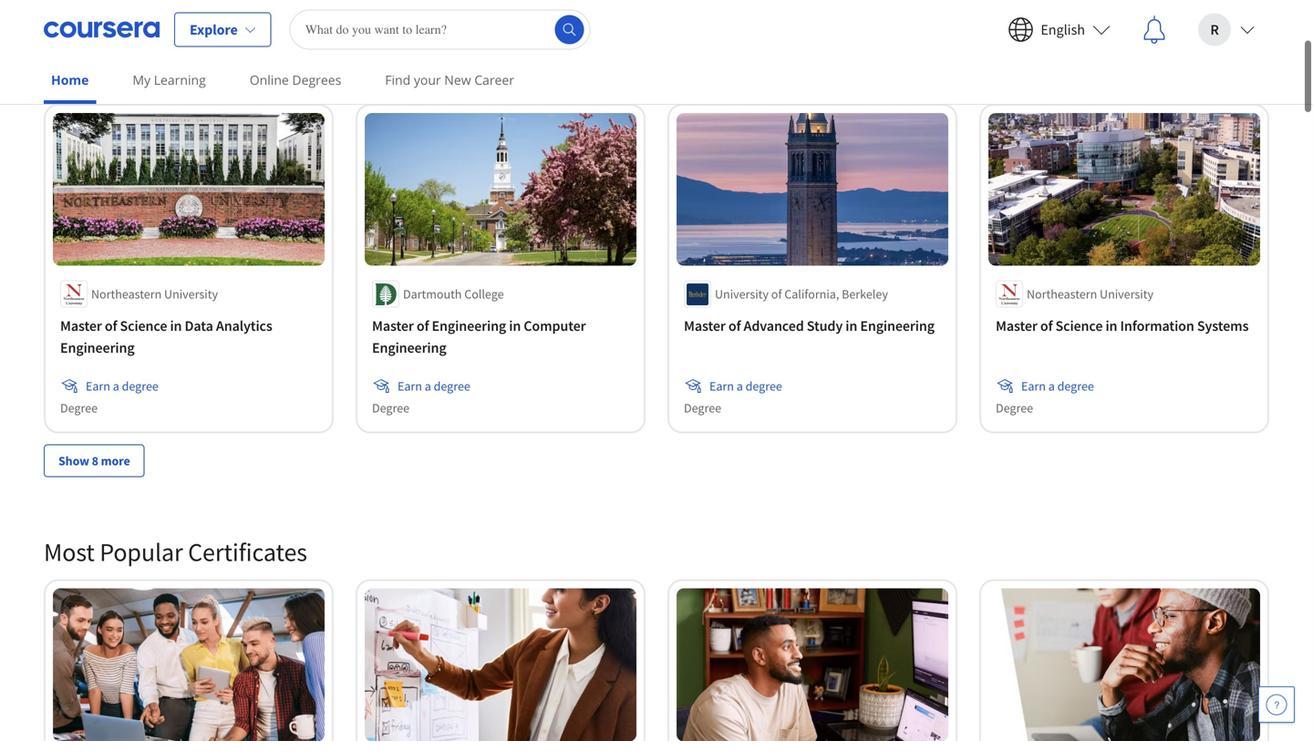 Task type: locate. For each thing, give the bounding box(es) containing it.
university up master of science in information systems link
[[1100, 286, 1154, 303]]

degree for in
[[746, 378, 783, 395]]

find
[[385, 71, 411, 88]]

4 a from the left
[[1049, 378, 1055, 395]]

8
[[92, 453, 98, 470]]

master of advanced study in engineering link
[[684, 315, 942, 337]]

in for master of engineering in computer engineering
[[509, 317, 521, 335]]

university
[[164, 286, 218, 303], [715, 286, 769, 303], [1100, 286, 1154, 303]]

master
[[60, 317, 102, 335], [372, 317, 414, 335], [684, 317, 726, 335], [996, 317, 1038, 335]]

in left computer in the left top of the page
[[509, 317, 521, 335]]

popular
[[100, 537, 183, 569]]

my learning
[[133, 71, 206, 88]]

4 earn a degree from the left
[[1022, 378, 1095, 395]]

northeastern university
[[91, 286, 218, 303], [1027, 286, 1154, 303]]

a for master of science in data analytics engineering
[[113, 378, 119, 395]]

northeastern for data
[[91, 286, 162, 303]]

agile with atlassian jira element
[[44, 0, 1041, 9]]

degree down advanced
[[746, 378, 783, 395]]

2 northeastern university from the left
[[1027, 286, 1154, 303]]

0 horizontal spatial science
[[120, 317, 167, 335]]

1 in from the left
[[170, 317, 182, 335]]

northeastern university up master of science in data analytics engineering
[[91, 286, 218, 303]]

coursera image
[[44, 15, 160, 44]]

master of engineering in computer engineering link
[[372, 315, 630, 359]]

1 horizontal spatial northeastern
[[1027, 286, 1098, 303]]

of inside master of engineering in computer engineering
[[417, 317, 429, 335]]

online degrees link
[[242, 59, 349, 100]]

english button
[[994, 0, 1126, 59]]

explore
[[190, 21, 238, 39]]

master inside master of engineering in computer engineering
[[372, 317, 414, 335]]

4 in from the left
[[1106, 317, 1118, 335]]

a for master of engineering in computer engineering
[[425, 378, 431, 395]]

1 degree from the left
[[122, 378, 159, 395]]

university up advanced
[[715, 286, 769, 303]]

degree for computer
[[434, 378, 471, 395]]

earn for master of science in information systems
[[1022, 378, 1046, 395]]

1 university from the left
[[164, 286, 218, 303]]

1 a from the left
[[113, 378, 119, 395]]

university up data
[[164, 286, 218, 303]]

science inside master of science in data analytics engineering
[[120, 317, 167, 335]]

degree for master of science in data analytics engineering
[[60, 400, 98, 417]]

degree for information
[[1058, 378, 1095, 395]]

2 master from the left
[[372, 317, 414, 335]]

university of california, berkeley
[[715, 286, 889, 303]]

california,
[[785, 286, 840, 303]]

northeastern up master of science in data analytics engineering
[[91, 286, 162, 303]]

northeastern university for information
[[1027, 286, 1154, 303]]

1 earn a degree from the left
[[86, 378, 159, 395]]

your
[[414, 71, 441, 88]]

northeastern university up master of science in information systems
[[1027, 286, 1154, 303]]

more
[[101, 453, 130, 470]]

engineering inside master of science in data analytics engineering
[[60, 339, 135, 357]]

1 science from the left
[[120, 317, 167, 335]]

computer
[[524, 317, 586, 335]]

3 a from the left
[[737, 378, 743, 395]]

1 horizontal spatial university
[[715, 286, 769, 303]]

science
[[120, 317, 167, 335], [1056, 317, 1103, 335]]

in right 'study'
[[846, 317, 858, 335]]

4 master from the left
[[996, 317, 1038, 335]]

home
[[51, 71, 89, 88]]

0 horizontal spatial university
[[164, 286, 218, 303]]

science left information in the right top of the page
[[1056, 317, 1103, 335]]

of for university of california, berkeley
[[772, 286, 782, 303]]

What do you want to learn? text field
[[290, 10, 591, 50]]

in left information in the right top of the page
[[1106, 317, 1118, 335]]

master of science in data analytics engineering link
[[60, 315, 317, 359]]

berkeley
[[842, 286, 889, 303]]

northeastern
[[91, 286, 162, 303], [1027, 286, 1098, 303]]

northeastern up master of science in information systems
[[1027, 286, 1098, 303]]

earn
[[44, 61, 93, 93], [86, 378, 110, 395], [398, 378, 422, 395], [710, 378, 734, 395], [1022, 378, 1046, 395]]

None search field
[[290, 10, 591, 50]]

show 8 more button
[[44, 445, 145, 478]]

information
[[1121, 317, 1195, 335]]

of inside master of science in data analytics engineering
[[105, 317, 117, 335]]

4 degree from the left
[[1058, 378, 1095, 395]]

most
[[44, 537, 95, 569]]

earn a degree down master of science in information systems
[[1022, 378, 1095, 395]]

3 master from the left
[[684, 317, 726, 335]]

0 horizontal spatial northeastern university
[[91, 286, 218, 303]]

1 horizontal spatial science
[[1056, 317, 1103, 335]]

earn a degree down advanced
[[710, 378, 783, 395]]

2 horizontal spatial university
[[1100, 286, 1154, 303]]

a for master of advanced study in engineering
[[737, 378, 743, 395]]

in inside master of science in data analytics engineering
[[170, 317, 182, 335]]

degree down master of engineering in computer engineering
[[434, 378, 471, 395]]

degree
[[150, 61, 224, 93], [60, 400, 98, 417], [372, 400, 410, 417], [684, 400, 722, 417], [996, 400, 1034, 417]]

3 earn a degree from the left
[[710, 378, 783, 395]]

3 university from the left
[[1100, 286, 1154, 303]]

new
[[445, 71, 471, 88]]

degree
[[122, 378, 159, 395], [434, 378, 471, 395], [746, 378, 783, 395], [1058, 378, 1095, 395]]

earn a degree down master of science in data analytics engineering
[[86, 378, 159, 395]]

master inside master of science in data analytics engineering
[[60, 317, 102, 335]]

2 science from the left
[[1056, 317, 1103, 335]]

earn for master of advanced study in engineering
[[710, 378, 734, 395]]

master of advanced study in engineering
[[684, 317, 935, 335]]

advanced
[[744, 317, 804, 335]]

science left data
[[120, 317, 167, 335]]

master for master of science in information systems
[[996, 317, 1038, 335]]

1 northeastern from the left
[[91, 286, 162, 303]]

in left data
[[170, 317, 182, 335]]

study
[[807, 317, 843, 335]]

1 horizontal spatial northeastern university
[[1027, 286, 1154, 303]]

online degrees
[[250, 71, 341, 88]]

earn a degree
[[86, 378, 159, 395], [398, 378, 471, 395], [710, 378, 783, 395], [1022, 378, 1095, 395]]

of for master of science in data analytics engineering
[[105, 317, 117, 335]]

2 a from the left
[[425, 378, 431, 395]]

engineering
[[432, 317, 506, 335], [861, 317, 935, 335], [60, 339, 135, 357], [372, 339, 447, 357]]

1 northeastern university from the left
[[91, 286, 218, 303]]

analytics
[[216, 317, 272, 335]]

3 degree from the left
[[746, 378, 783, 395]]

earn your degree collection element
[[33, 31, 1281, 507]]

my learning link
[[125, 59, 213, 100]]

2 in from the left
[[509, 317, 521, 335]]

a
[[113, 378, 119, 395], [425, 378, 431, 395], [737, 378, 743, 395], [1049, 378, 1055, 395]]

2 earn a degree from the left
[[398, 378, 471, 395]]

2 northeastern from the left
[[1027, 286, 1098, 303]]

degree down master of science in information systems
[[1058, 378, 1095, 395]]

earn a degree down master of engineering in computer engineering
[[398, 378, 471, 395]]

1 master from the left
[[60, 317, 102, 335]]

in
[[170, 317, 182, 335], [509, 317, 521, 335], [846, 317, 858, 335], [1106, 317, 1118, 335]]

0 horizontal spatial northeastern
[[91, 286, 162, 303]]

2 degree from the left
[[434, 378, 471, 395]]

degree down master of science in data analytics engineering
[[122, 378, 159, 395]]

master for master of engineering in computer engineering
[[372, 317, 414, 335]]

in inside master of engineering in computer engineering
[[509, 317, 521, 335]]

of
[[772, 286, 782, 303], [105, 317, 117, 335], [417, 317, 429, 335], [729, 317, 741, 335], [1041, 317, 1053, 335]]

master for master of science in data analytics engineering
[[60, 317, 102, 335]]



Task type: vqa. For each thing, say whether or not it's contained in the screenshot.
Coursera inside DROPDOWN BUTTON
no



Task type: describe. For each thing, give the bounding box(es) containing it.
certificates
[[188, 537, 307, 569]]

degree for data
[[122, 378, 159, 395]]

of for master of engineering in computer engineering
[[417, 317, 429, 335]]

2 university from the left
[[715, 286, 769, 303]]

home link
[[44, 59, 96, 104]]

online
[[250, 71, 289, 88]]

of for master of advanced study in engineering
[[729, 317, 741, 335]]

data
[[185, 317, 213, 335]]

most popular certificates collection element
[[33, 507, 1281, 742]]

dartmouth college
[[403, 286, 504, 303]]

learning
[[154, 71, 206, 88]]

in for master of science in data analytics engineering
[[170, 317, 182, 335]]

science for information
[[1056, 317, 1103, 335]]

northeastern university for data
[[91, 286, 218, 303]]

dartmouth
[[403, 286, 462, 303]]

english
[[1041, 21, 1086, 39]]

earn a degree for master of science in information systems
[[1022, 378, 1095, 395]]

3 in from the left
[[846, 317, 858, 335]]

master of science in information systems link
[[996, 315, 1254, 337]]

degrees
[[292, 71, 341, 88]]

master of science in information systems
[[996, 317, 1249, 335]]

university for master of science in data analytics engineering
[[164, 286, 218, 303]]

of for master of science in information systems
[[1041, 317, 1053, 335]]

r
[[1211, 21, 1220, 39]]

master for master of advanced study in engineering
[[684, 317, 726, 335]]

most popular certificates
[[44, 537, 307, 569]]

a for master of science in information systems
[[1049, 378, 1055, 395]]

northeastern for information
[[1027, 286, 1098, 303]]

master of science in data analytics engineering
[[60, 317, 272, 357]]

systems
[[1198, 317, 1249, 335]]

earn your degree
[[44, 61, 224, 93]]

find your new career link
[[378, 59, 522, 100]]

earn a degree for master of science in data analytics engineering
[[86, 378, 159, 395]]

degree for master of engineering in computer engineering
[[372, 400, 410, 417]]

your
[[98, 61, 145, 93]]

earn for master of engineering in computer engineering
[[398, 378, 422, 395]]

science for data
[[120, 317, 167, 335]]

college
[[465, 286, 504, 303]]

master of engineering in computer engineering
[[372, 317, 586, 357]]

earn for master of science in data analytics engineering
[[86, 378, 110, 395]]

find your new career
[[385, 71, 515, 88]]

help center image
[[1266, 694, 1288, 716]]

career
[[475, 71, 515, 88]]

degree for master of science in information systems
[[996, 400, 1034, 417]]

r button
[[1184, 0, 1270, 59]]

show
[[58, 453, 89, 470]]

degree for master of advanced study in engineering
[[684, 400, 722, 417]]

university for master of science in information systems
[[1100, 286, 1154, 303]]

show 8 more
[[58, 453, 130, 470]]

my
[[133, 71, 151, 88]]

explore button
[[174, 12, 272, 47]]

earn a degree for master of engineering in computer engineering
[[398, 378, 471, 395]]

earn a degree for master of advanced study in engineering
[[710, 378, 783, 395]]

in for master of science in information systems
[[1106, 317, 1118, 335]]



